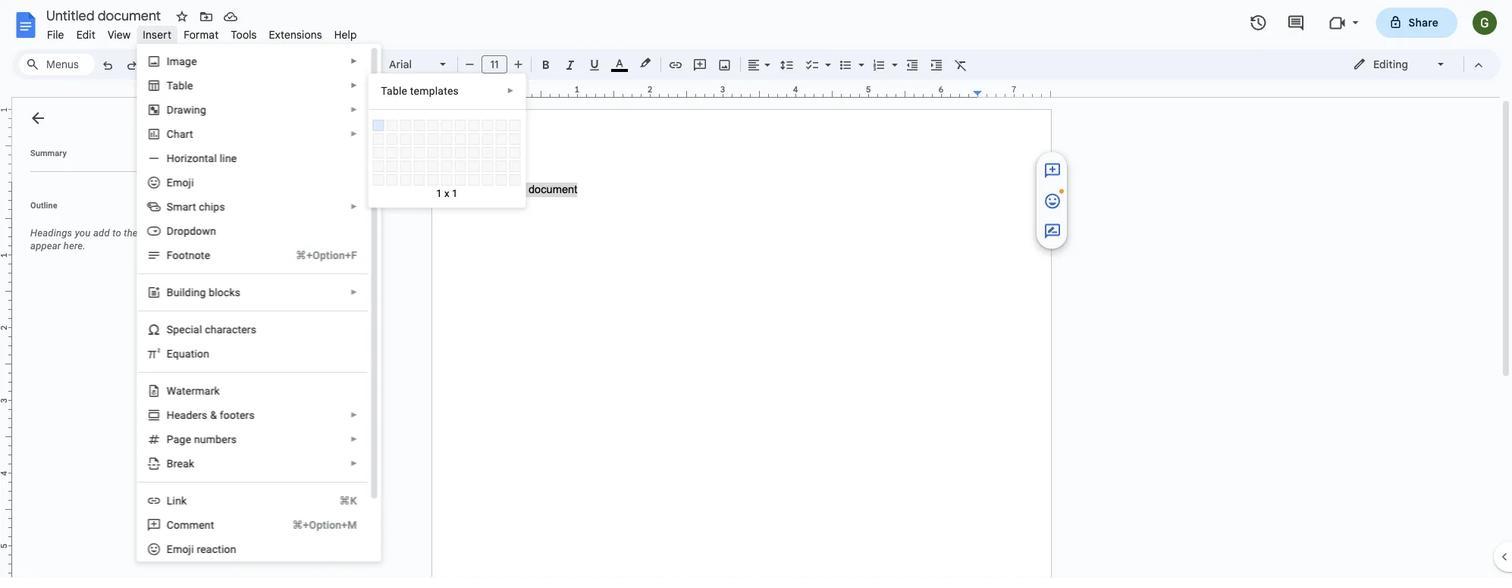 Task type: describe. For each thing, give the bounding box(es) containing it.
arial option
[[389, 54, 431, 75]]

line
[[219, 152, 237, 165]]

ink
[[172, 495, 186, 507]]

e quation
[[166, 348, 209, 360]]

⌘+option+f element
[[277, 248, 357, 263]]

d rawing
[[166, 104, 206, 116]]

&
[[210, 409, 217, 422]]

application containing share
[[0, 0, 1513, 579]]

table
[[381, 85, 407, 97]]

‪1
[[436, 187, 442, 199]]

chips
[[199, 201, 225, 213]]

mage
[[169, 55, 197, 68]]

‪1 x 1‬ menu item
[[369, 116, 645, 392]]

able
[[172, 79, 193, 92]]

⌘+option+m element
[[274, 518, 357, 533]]

ote
[[194, 249, 210, 262]]

smart chips z element
[[166, 201, 229, 213]]

r
[[180, 152, 184, 165]]

Menus field
[[19, 54, 95, 75]]

line & paragraph spacing image
[[779, 54, 796, 75]]

Rename text field
[[41, 6, 170, 24]]

► inside table templates 'menu'
[[507, 86, 515, 95]]

outline heading
[[12, 199, 218, 221]]

chart
[[166, 128, 193, 140]]

izontal
[[184, 152, 217, 165]]

e
[[166, 348, 172, 360]]

insert menu item
[[137, 26, 178, 44]]

format menu item
[[178, 26, 225, 44]]

text color image
[[611, 54, 628, 72]]

emoji reaction
[[166, 543, 236, 556]]

ial
[[190, 324, 202, 336]]

i
[[166, 55, 169, 68]]

templates
[[410, 85, 459, 97]]

outline
[[30, 201, 57, 210]]

drawing d element
[[166, 104, 210, 116]]

link l element
[[166, 495, 191, 507]]

⌘+option+m
[[292, 519, 357, 532]]

Star checkbox
[[171, 6, 193, 27]]

foot
[[166, 249, 188, 262]]

spe
[[166, 324, 185, 336]]

⌘k element
[[321, 494, 357, 509]]

reaction
[[196, 543, 236, 556]]

co m ment
[[166, 519, 214, 532]]

summary heading
[[30, 147, 67, 159]]

insert
[[143, 28, 172, 41]]

headings
[[30, 228, 72, 239]]

m
[[180, 519, 189, 532]]

building blocks u element
[[166, 286, 245, 299]]

add
[[93, 228, 110, 239]]

table templates
[[381, 85, 459, 97]]

file menu item
[[41, 26, 70, 44]]

break k element
[[166, 458, 199, 470]]

► for brea k
[[350, 460, 357, 468]]

c
[[185, 324, 190, 336]]

help
[[334, 28, 357, 41]]

menu bar banner
[[0, 0, 1513, 579]]

page numbers g element
[[166, 434, 241, 446]]

left margin image
[[432, 86, 509, 97]]

ho r izontal line
[[166, 152, 237, 165]]

edit menu item
[[70, 26, 102, 44]]

dropdown
[[166, 225, 216, 237]]

► for i mage
[[350, 57, 357, 66]]

k
[[188, 458, 194, 470]]

arial
[[389, 58, 412, 71]]

l
[[166, 495, 172, 507]]

footnote n element
[[166, 249, 214, 262]]

spe c ial characters
[[166, 324, 256, 336]]

table t element
[[166, 79, 197, 92]]

view
[[108, 28, 131, 41]]

co
[[166, 519, 180, 532]]

to
[[112, 228, 121, 239]]

view menu item
[[102, 26, 137, 44]]

special characters c element
[[166, 324, 261, 336]]

summary
[[30, 148, 67, 158]]

chart q element
[[166, 128, 198, 140]]

i mage
[[166, 55, 197, 68]]

b u ilding blocks
[[166, 286, 240, 299]]

► for d rawing
[[350, 105, 357, 114]]

t
[[166, 79, 172, 92]]

quation
[[172, 348, 209, 360]]

menu containing i
[[131, 0, 381, 579]]

headings you add to the document will appear here.
[[30, 228, 203, 252]]

x
[[444, 187, 450, 199]]

⌘+option+f
[[295, 249, 357, 262]]

brea k
[[166, 458, 194, 470]]

equation e element
[[166, 348, 214, 360]]

mode and view toolbar
[[1342, 49, 1491, 80]]

headers & footers h element
[[166, 409, 259, 422]]

blocks
[[208, 286, 240, 299]]

smart chips
[[166, 201, 225, 213]]

► for ilding blocks
[[350, 288, 357, 297]]

here.
[[64, 240, 86, 252]]

Font size field
[[482, 55, 514, 74]]

watermark j element
[[166, 385, 224, 397]]

l ink
[[166, 495, 186, 507]]

brea
[[166, 458, 188, 470]]



Task type: vqa. For each thing, say whether or not it's contained in the screenshot.
topmost YOUR NAME
no



Task type: locate. For each thing, give the bounding box(es) containing it.
emoji up smart
[[166, 176, 194, 189]]

table templates semicolon element
[[381, 85, 463, 97]]

you
[[75, 228, 91, 239]]

editing button
[[1343, 53, 1457, 76]]

► for t able
[[350, 81, 357, 90]]

extensions menu item
[[263, 26, 328, 44]]

pa g e numbers
[[166, 434, 236, 446]]

document
[[140, 228, 185, 239]]

1 vertical spatial emoji
[[166, 543, 194, 556]]

1 emoji from the top
[[166, 176, 194, 189]]

insert image image
[[716, 54, 734, 75]]

2 emoji from the top
[[166, 543, 194, 556]]

document outline element
[[12, 98, 218, 579]]

top margin image
[[0, 110, 11, 187]]

⌘k
[[339, 495, 357, 507]]

dropdown 6 element
[[166, 225, 220, 237]]

menu
[[131, 0, 381, 579]]

help menu item
[[328, 26, 363, 44]]

add comment image
[[1044, 162, 1062, 180]]

h
[[166, 409, 174, 422]]

highlight color image
[[637, 54, 654, 72]]

emoji down m
[[166, 543, 194, 556]]

Font size text field
[[482, 55, 507, 74]]

tools
[[231, 28, 257, 41]]

comment m element
[[166, 519, 219, 532]]

file
[[47, 28, 64, 41]]

e
[[185, 434, 191, 446]]

application
[[0, 0, 1513, 579]]

share
[[1409, 16, 1439, 29]]

emoji for 'emoji 7' element
[[166, 176, 194, 189]]

tools menu item
[[225, 26, 263, 44]]

appear
[[30, 240, 61, 252]]

checklist menu image
[[821, 55, 831, 60]]

0 vertical spatial emoji
[[166, 176, 194, 189]]

suggest edits image
[[1044, 223, 1062, 241]]

right margin image
[[974, 86, 1051, 97]]

►
[[350, 57, 357, 66], [350, 81, 357, 90], [507, 86, 515, 95], [350, 105, 357, 114], [350, 130, 357, 138], [350, 203, 357, 211], [350, 288, 357, 297], [350, 411, 357, 420], [350, 435, 357, 444], [350, 460, 357, 468]]

edit
[[76, 28, 95, 41]]

smart
[[166, 201, 196, 213]]

extensions
[[269, 28, 322, 41]]

characters
[[205, 324, 256, 336]]

emoji
[[166, 176, 194, 189], [166, 543, 194, 556]]

the
[[124, 228, 138, 239]]

ment
[[189, 519, 214, 532]]

main toolbar
[[94, 0, 1016, 431]]

emoji 7 element
[[166, 176, 198, 189]]

rawing
[[173, 104, 206, 116]]

d
[[166, 104, 173, 116]]

watermark
[[166, 385, 219, 397]]

ho
[[166, 152, 180, 165]]

b
[[166, 286, 173, 299]]

table templates menu
[[368, 74, 645, 392]]

add emoji reaction image
[[1044, 192, 1062, 210]]

n
[[188, 249, 194, 262]]

footers
[[219, 409, 254, 422]]

► for h eaders & footers
[[350, 411, 357, 420]]

t able
[[166, 79, 193, 92]]

editing
[[1374, 58, 1408, 71]]

pa
[[166, 434, 179, 446]]

menu bar
[[41, 20, 363, 45]]

share button
[[1376, 8, 1458, 38]]

‪1 x 1‬
[[436, 187, 458, 199]]

menu bar containing file
[[41, 20, 363, 45]]

eaders
[[174, 409, 207, 422]]

u
[[173, 286, 179, 299]]

numbers
[[194, 434, 236, 446]]

format
[[184, 28, 219, 41]]

menu bar inside menu bar banner
[[41, 20, 363, 45]]

g
[[179, 434, 185, 446]]

emoji reaction 5 element
[[166, 543, 241, 556]]

foot n ote
[[166, 249, 210, 262]]

horizontal line r element
[[166, 152, 241, 165]]

1‬
[[452, 187, 458, 199]]

► for e numbers
[[350, 435, 357, 444]]

emoji for emoji reaction
[[166, 543, 194, 556]]

h eaders & footers
[[166, 409, 254, 422]]

image i element
[[166, 55, 201, 68]]

will
[[188, 228, 203, 239]]

ilding
[[179, 286, 206, 299]]



